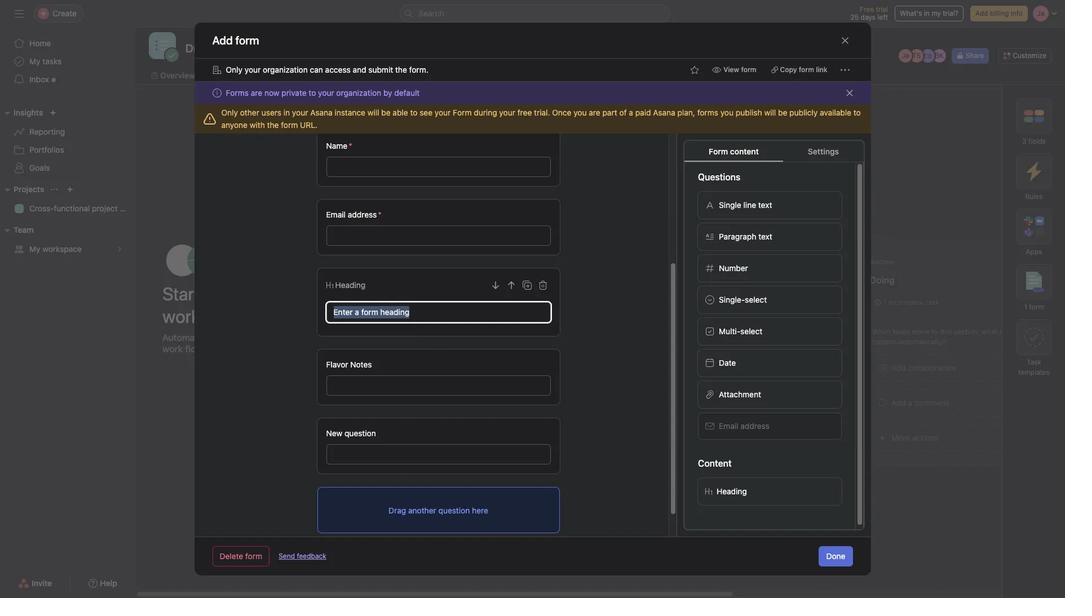 Task type: vqa. For each thing, say whether or not it's contained in the screenshot.
building
yes



Task type: describe. For each thing, give the bounding box(es) containing it.
private
[[282, 88, 307, 98]]

1 vertical spatial collaborators
[[678, 398, 726, 408]]

form for delete form
[[245, 552, 262, 561]]

files link
[[594, 69, 620, 82]]

ja
[[902, 51, 909, 60]]

0 horizontal spatial organization
[[263, 65, 308, 74]]

1 should from the left
[[770, 327, 792, 336]]

messages
[[543, 71, 581, 80]]

workflow link
[[400, 69, 444, 82]]

team button
[[0, 223, 34, 237]]

delete form
[[220, 552, 262, 561]]

url.
[[300, 120, 318, 130]]

what's in my trial? button
[[895, 6, 964, 21]]

delete form button
[[212, 547, 270, 567]]

select for multi-
[[741, 327, 763, 336]]

in inside start building your workflow in two minutes automate your team's process and keep work flowing.
[[237, 305, 250, 327]]

to inside how are tasks being added to this project?
[[562, 255, 573, 268]]

bk
[[935, 51, 944, 60]]

2
[[654, 298, 658, 307]]

inbox
[[29, 74, 49, 84]]

forms drisco's drinks: refreshment recommendation
[[410, 336, 537, 379]]

email for email address
[[719, 421, 738, 431]]

1 section, from the left
[[724, 327, 750, 336]]

0 horizontal spatial add collaborators button
[[640, 389, 815, 417]]

forms are now private to your organization by default
[[226, 88, 420, 98]]

ts
[[913, 51, 921, 60]]

automatically? for set assignee button
[[669, 338, 716, 346]]

in inside 'button'
[[924, 9, 930, 17]]

2 when from the left
[[873, 327, 891, 336]]

forms for forms are now private to your organization by default
[[226, 88, 249, 98]]

building
[[204, 283, 266, 304]]

copy
[[781, 65, 797, 74]]

cross-functional project plan link
[[7, 200, 135, 218]]

number
[[719, 263, 748, 273]]

attachment
[[719, 390, 761, 399]]

content
[[698, 459, 732, 469]]

overview link
[[151, 69, 195, 82]]

process
[[257, 333, 290, 343]]

2 this from the left
[[940, 327, 952, 336]]

info
[[1011, 9, 1023, 17]]

your right the see
[[435, 108, 451, 117]]

settings
[[808, 147, 839, 156]]

multi-
[[719, 327, 741, 336]]

add to starred image
[[691, 65, 700, 74]]

1 be from the left
[[382, 108, 391, 117]]

2 asana from the left
[[653, 108, 676, 117]]

move for set assignee button
[[682, 327, 700, 336]]

add inside button
[[892, 398, 906, 408]]

list image
[[156, 39, 169, 52]]

your up url.
[[292, 108, 308, 117]]

my tasks
[[29, 56, 62, 66]]

default
[[395, 88, 420, 98]]

2 when tasks move to this section, what should happen automatically? from the left
[[873, 327, 1022, 346]]

2 text from the top
[[759, 232, 772, 241]]

are for how are tasks being added to this project?
[[448, 255, 464, 268]]

2 what from the left
[[982, 327, 998, 336]]

add a comment
[[892, 398, 949, 408]]

your right list
[[245, 65, 261, 74]]

plan,
[[678, 108, 696, 117]]

task templates
[[1019, 358, 1050, 377]]

1 vertical spatial heading
[[717, 487, 747, 496]]

teams element
[[0, 220, 135, 261]]

to down close image
[[854, 108, 861, 117]]

2 be from the left
[[779, 108, 788, 117]]

days
[[861, 13, 876, 21]]

my for my tasks
[[29, 56, 40, 66]]

add a comment button
[[870, 389, 1045, 417]]

publish
[[736, 108, 763, 117]]

invite button
[[11, 574, 59, 594]]

notes
[[350, 360, 372, 370]]

plan
[[120, 204, 135, 213]]

goals link
[[7, 159, 129, 177]]

1 horizontal spatial organization
[[336, 88, 381, 98]]

tasks left 'single-'
[[697, 298, 714, 307]]

workspace
[[42, 244, 82, 254]]

recommendation
[[431, 370, 495, 379]]

able
[[393, 108, 408, 117]]

global element
[[0, 28, 135, 95]]

move this field down image
[[491, 281, 500, 290]]

1 horizontal spatial the
[[395, 65, 407, 74]]

1 this from the left
[[710, 327, 722, 336]]

1 for 1 incomplete task
[[884, 298, 887, 307]]

3 fields
[[1023, 137, 1046, 146]]

trial
[[876, 5, 888, 14]]

files
[[603, 71, 620, 80]]

1 incomplete task
[[884, 298, 940, 307]]

a inside only other users in your asana instance will be able to see your form during your free trial.  once you are part of a paid asana plan, forms you publish will be publicly available to anyone with the form url.
[[629, 108, 633, 117]]

1 what from the left
[[752, 327, 768, 336]]

and inside start building your workflow in two minutes automate your team's process and keep work flowing.
[[293, 333, 308, 343]]

refreshment
[[490, 357, 537, 367]]

being
[[496, 255, 525, 268]]

add form dialog
[[194, 0, 871, 576]]

what's in my trial?
[[900, 9, 959, 17]]

inbox link
[[7, 71, 129, 89]]

only other users in your asana instance will be able to see your form during your free trial.  once you are part of a paid asana plan, forms you publish will be publicly available to anyone with the form url.
[[221, 108, 861, 130]]

tasks down 1 incomplete task
[[893, 327, 911, 336]]

close image
[[845, 89, 854, 98]]

email address *
[[326, 210, 381, 219]]

Enter a form heading text field
[[326, 302, 551, 323]]

drag
[[388, 506, 406, 515]]

set assignee button
[[640, 354, 815, 382]]

board link
[[245, 69, 276, 82]]

to down the task
[[932, 327, 939, 336]]

share button
[[952, 48, 990, 64]]

line
[[744, 200, 756, 210]]

doing button
[[870, 270, 1045, 290]]

billing
[[990, 9, 1009, 17]]

instance
[[335, 108, 366, 117]]

more actions image
[[841, 65, 850, 74]]

0 vertical spatial collaborators
[[909, 363, 956, 373]]

my workspace
[[29, 244, 82, 254]]

0 horizontal spatial heading
[[335, 280, 365, 290]]

add down set
[[662, 398, 676, 408]]

25
[[851, 13, 859, 21]]

move this field up image
[[507, 281, 516, 290]]

other
[[240, 108, 259, 117]]

add inside "button"
[[976, 9, 989, 17]]

paragraph
[[719, 232, 756, 241]]

tasks inside how are tasks being added to this project?
[[467, 255, 494, 268]]

invite
[[32, 579, 52, 588]]

content
[[730, 147, 759, 156]]

1 happen from the left
[[643, 338, 667, 346]]

single-
[[719, 295, 745, 305]]

close this dialog image
[[841, 36, 850, 45]]

cross-
[[29, 204, 54, 213]]

drinks:
[[463, 357, 488, 367]]

start
[[162, 283, 200, 304]]

your up two minutes
[[270, 283, 304, 304]]

see
[[420, 108, 433, 117]]

once
[[552, 108, 572, 117]]

start building your workflow in two minutes automate your team's process and keep work flowing.
[[162, 283, 349, 354]]

0 vertical spatial add collaborators
[[892, 363, 956, 373]]

single
[[719, 200, 741, 210]]

insights
[[14, 108, 43, 117]]

1 asana from the left
[[310, 108, 333, 117]]

portfolios link
[[7, 141, 129, 159]]

multi-select
[[719, 327, 763, 336]]

share
[[966, 51, 985, 60]]

home
[[29, 38, 51, 48]]

what's
[[900, 9, 923, 17]]

forms for forms drisco's drinks: refreshment recommendation
[[410, 336, 431, 345]]

assignee
[[676, 363, 708, 373]]

questions
[[698, 172, 741, 182]]



Task type: locate. For each thing, give the bounding box(es) containing it.
forms down enter a form heading text field
[[410, 336, 431, 345]]

timeline
[[298, 71, 330, 80]]

0 vertical spatial forms
[[226, 88, 249, 98]]

form for view form
[[741, 65, 757, 74]]

add
[[976, 9, 989, 17], [892, 363, 906, 373], [662, 398, 676, 408], [892, 398, 906, 408]]

anyone
[[221, 120, 248, 130]]

0 horizontal spatial what
[[752, 327, 768, 336]]

hide sidebar image
[[15, 9, 24, 18]]

are for forms are now private to your organization by default
[[251, 88, 262, 98]]

0 horizontal spatial *
[[348, 141, 352, 151]]

team's
[[226, 333, 255, 343]]

to left the see
[[410, 108, 418, 117]]

automatically? for topmost add collaborators button
[[899, 338, 946, 346]]

are right how
[[448, 255, 464, 268]]

calendar link
[[344, 69, 386, 82]]

search
[[419, 8, 444, 18]]

form.
[[409, 65, 429, 74]]

0 horizontal spatial and
[[293, 333, 308, 343]]

and left keep
[[293, 333, 308, 343]]

1 horizontal spatial this
[[940, 327, 952, 336]]

in right users
[[284, 108, 290, 117]]

0 vertical spatial address
[[348, 210, 377, 219]]

address for email address
[[741, 421, 770, 431]]

automatically? down the task
[[899, 338, 946, 346]]

2 automatically? from the left
[[899, 338, 946, 346]]

reporting link
[[7, 123, 129, 141]]

form left url.
[[281, 120, 298, 130]]

form
[[741, 65, 757, 74], [799, 65, 815, 74], [281, 120, 298, 130], [1030, 303, 1045, 311], [245, 552, 262, 561]]

0 horizontal spatial section,
[[724, 327, 750, 336]]

email for email address *
[[326, 210, 346, 219]]

2 incomplete from the left
[[889, 298, 924, 307]]

forms
[[698, 108, 719, 117]]

be left able
[[382, 108, 391, 117]]

tasks
[[42, 56, 62, 66], [467, 255, 494, 268], [697, 298, 714, 307], [663, 327, 681, 336], [893, 327, 911, 336]]

send feedback
[[279, 552, 327, 561]]

section
[[870, 258, 895, 266]]

2 my from the top
[[29, 244, 40, 254]]

1 horizontal spatial and
[[353, 65, 366, 74]]

0 vertical spatial question
[[344, 429, 376, 438]]

*
[[348, 141, 352, 151], [378, 210, 381, 219]]

0 horizontal spatial should
[[770, 327, 792, 336]]

1 horizontal spatial *
[[378, 210, 381, 219]]

1 vertical spatial forms
[[410, 336, 431, 345]]

1 down doing
[[884, 298, 887, 307]]

1 when tasks move to this section, what should happen automatically? from the left
[[643, 327, 792, 346]]

move down 1 incomplete task
[[913, 327, 930, 336]]

0 vertical spatial a
[[629, 108, 633, 117]]

remove field image
[[538, 281, 547, 290]]

1 vertical spatial add collaborators
[[662, 398, 726, 408]]

1 horizontal spatial incomplete
[[889, 298, 924, 307]]

my up inbox
[[29, 56, 40, 66]]

0 horizontal spatial when tasks move to this section, what should happen automatically?
[[643, 327, 792, 346]]

0 horizontal spatial when
[[643, 327, 661, 336]]

to right the added
[[562, 255, 573, 268]]

my down team
[[29, 244, 40, 254]]

your left free
[[499, 108, 516, 117]]

flavor notes
[[326, 360, 372, 370]]

move down "2 incomplete tasks"
[[682, 327, 700, 336]]

this up date
[[710, 327, 722, 336]]

drisco's drinks: refreshment recommendation button
[[410, 351, 585, 386]]

form inside only other users in your asana instance will be able to see your form during your free trial.  once you are part of a paid asana plan, forms you publish will be publicly available to anyone with the form url.
[[281, 120, 298, 130]]

1 horizontal spatial what
[[982, 327, 998, 336]]

organization up private
[[263, 65, 308, 74]]

0 vertical spatial text
[[758, 200, 772, 210]]

0 horizontal spatial incomplete
[[660, 298, 695, 307]]

only left board link
[[226, 65, 243, 74]]

asana up url.
[[310, 108, 333, 117]]

0 vertical spatial add collaborators button
[[870, 354, 1045, 382]]

are left now
[[251, 88, 262, 98]]

0 horizontal spatial address
[[348, 210, 377, 219]]

board
[[254, 71, 276, 80]]

1 horizontal spatial are
[[448, 255, 464, 268]]

done button
[[819, 547, 853, 567]]

add collaborators down assignee
[[662, 398, 726, 408]]

2 section, from the left
[[954, 327, 980, 336]]

0 horizontal spatial this
[[710, 327, 722, 336]]

are inside only other users in your asana instance will be able to see your form during your free trial.  once you are part of a paid asana plan, forms you publish will be publicly available to anyone with the form url.
[[589, 108, 601, 117]]

2 vertical spatial in
[[237, 305, 250, 327]]

0 vertical spatial email
[[326, 210, 346, 219]]

1 move from the left
[[682, 327, 700, 336]]

1 text from the top
[[758, 200, 772, 210]]

new
[[326, 429, 342, 438]]

form right view at the right of the page
[[741, 65, 757, 74]]

1 horizontal spatial collaborators
[[909, 363, 956, 373]]

insights element
[[0, 103, 135, 179]]

1 vertical spatial text
[[759, 232, 772, 241]]

another
[[408, 506, 436, 515]]

1 horizontal spatial add collaborators
[[892, 363, 956, 373]]

projects
[[14, 184, 44, 194]]

are inside how are tasks being added to this project?
[[448, 255, 464, 268]]

form inside only other users in your asana instance will be able to see your form during your free trial.  once you are part of a paid asana plan, forms you publish will be publicly available to anyone with the form url.
[[453, 108, 472, 117]]

1 horizontal spatial move
[[913, 327, 930, 336]]

and inside add form dialog
[[353, 65, 366, 74]]

doing
[[870, 275, 895, 285]]

work flowing.
[[162, 344, 218, 354]]

tasks down home
[[42, 56, 62, 66]]

2 vertical spatial are
[[448, 255, 464, 268]]

1 horizontal spatial in
[[284, 108, 290, 117]]

home link
[[7, 34, 129, 52]]

users
[[262, 108, 282, 117]]

projects button
[[0, 183, 44, 196]]

will right instance
[[368, 108, 379, 117]]

and left the submit
[[353, 65, 366, 74]]

1 incomplete from the left
[[660, 298, 695, 307]]

0 horizontal spatial automatically?
[[669, 338, 716, 346]]

the inside only other users in your asana instance will be able to see your form during your free trial.  once you are part of a paid asana plan, forms you publish will be publicly available to anyone with the form url.
[[267, 120, 279, 130]]

trial.
[[534, 108, 550, 117]]

automatically? up assignee
[[669, 338, 716, 346]]

1 vertical spatial *
[[378, 210, 381, 219]]

a inside button
[[909, 398, 913, 408]]

incomplete right 2
[[660, 298, 695, 307]]

1 vertical spatial the
[[267, 120, 279, 130]]

trial?
[[943, 9, 959, 17]]

in up team's
[[237, 305, 250, 327]]

should right multi-select
[[770, 327, 792, 336]]

when tasks move to this section, what should happen automatically? down the task
[[873, 327, 1022, 346]]

forms down list
[[226, 88, 249, 98]]

0 vertical spatial organization
[[263, 65, 308, 74]]

move for topmost add collaborators button
[[913, 327, 930, 336]]

the left form.
[[395, 65, 407, 74]]

1 horizontal spatial add collaborators button
[[870, 354, 1045, 382]]

0 vertical spatial my
[[29, 56, 40, 66]]

add collaborators button up "email address"
[[640, 389, 815, 417]]

1 form
[[1025, 303, 1045, 311]]

1 vertical spatial select
[[741, 327, 763, 336]]

functional
[[54, 204, 90, 213]]

view form button
[[707, 62, 762, 78]]

question left here
[[438, 506, 470, 515]]

0 horizontal spatial 1
[[884, 298, 887, 307]]

during
[[474, 108, 497, 117]]

text right line on the top right
[[758, 200, 772, 210]]

forms inside "forms drisco's drinks: refreshment recommendation"
[[410, 336, 431, 345]]

add collaborators button up add a comment button
[[870, 354, 1045, 382]]

1 horizontal spatial will
[[765, 108, 776, 117]]

0 horizontal spatial the
[[267, 120, 279, 130]]

0 horizontal spatial are
[[251, 88, 262, 98]]

0 vertical spatial the
[[395, 65, 407, 74]]

should
[[770, 327, 792, 336], [1000, 327, 1022, 336]]

my
[[29, 56, 40, 66], [29, 244, 40, 254]]

form for 1 form
[[1030, 303, 1045, 311]]

incomplete for 1
[[889, 298, 924, 307]]

1 automatically? from the left
[[669, 338, 716, 346]]

1 horizontal spatial address
[[741, 421, 770, 431]]

1 horizontal spatial asana
[[653, 108, 676, 117]]

0 horizontal spatial happen
[[643, 338, 667, 346]]

here
[[472, 506, 488, 515]]

delete
[[220, 552, 243, 561]]

0 horizontal spatial collaborators
[[678, 398, 726, 408]]

0 horizontal spatial form
[[453, 108, 472, 117]]

0 vertical spatial heading
[[335, 280, 365, 290]]

2 incomplete tasks
[[654, 298, 714, 307]]

portfolios
[[29, 145, 64, 155]]

1 horizontal spatial be
[[779, 108, 788, 117]]

add up add a comment
[[892, 363, 906, 373]]

0 vertical spatial form
[[453, 108, 472, 117]]

flavor
[[326, 360, 348, 370]]

task
[[1027, 358, 1042, 367]]

in inside only other users in your asana instance will be able to see your form during your free trial.  once you are part of a paid asana plan, forms you publish will be publicly available to anyone with the form url.
[[284, 108, 290, 117]]

a
[[629, 108, 633, 117], [909, 398, 913, 408]]

calendar
[[353, 71, 386, 80]]

1 vertical spatial address
[[741, 421, 770, 431]]

0 vertical spatial in
[[924, 9, 930, 17]]

copy form link button
[[766, 62, 833, 78]]

drag another question here
[[388, 506, 488, 515]]

forms inside add form dialog
[[226, 88, 249, 98]]

tasks down "2 incomplete tasks"
[[663, 327, 681, 336]]

search list box
[[400, 5, 670, 23]]

0 horizontal spatial email
[[326, 210, 346, 219]]

only your organization can access and submit the form.
[[226, 65, 429, 74]]

incomplete for 2
[[660, 298, 695, 307]]

0 horizontal spatial forms
[[226, 88, 249, 98]]

1 vertical spatial a
[[909, 398, 913, 408]]

2 should from the left
[[1000, 327, 1022, 336]]

next
[[561, 452, 578, 461]]

text right paragraph
[[759, 232, 772, 241]]

select down the "single-select"
[[741, 327, 763, 336]]

2 horizontal spatial in
[[924, 9, 930, 17]]

be left publicly
[[779, 108, 788, 117]]

1 for 1 form
[[1025, 303, 1028, 311]]

0 horizontal spatial asana
[[310, 108, 333, 117]]

form left the link
[[799, 65, 815, 74]]

will right 'publish'
[[765, 108, 776, 117]]

0 horizontal spatial will
[[368, 108, 379, 117]]

co
[[924, 51, 932, 60]]

2 you from the left
[[721, 108, 734, 117]]

view
[[724, 65, 740, 74]]

duplicate this question image
[[522, 281, 531, 290]]

form left during at the top left
[[453, 108, 472, 117]]

in
[[924, 9, 930, 17], [284, 108, 290, 117], [237, 305, 250, 327]]

my for my workspace
[[29, 244, 40, 254]]

collaborators
[[909, 363, 956, 373], [678, 398, 726, 408]]

organization down 'calendar' link
[[336, 88, 381, 98]]

your left team's
[[205, 333, 224, 343]]

1 vertical spatial in
[[284, 108, 290, 117]]

2 horizontal spatial are
[[589, 108, 601, 117]]

address
[[348, 210, 377, 219], [741, 421, 770, 431]]

1 vertical spatial form
[[709, 147, 728, 156]]

only for only your organization can access and submit the form.
[[226, 65, 243, 74]]

1 my from the top
[[29, 56, 40, 66]]

to left multi-
[[702, 327, 708, 336]]

1 vertical spatial my
[[29, 244, 40, 254]]

manually
[[433, 303, 466, 313]]

comment
[[915, 398, 949, 408]]

list
[[218, 71, 231, 80]]

add left the comment
[[892, 398, 906, 408]]

0 horizontal spatial question
[[344, 429, 376, 438]]

collaborators up the comment
[[909, 363, 956, 373]]

0 vertical spatial and
[[353, 65, 366, 74]]

1 horizontal spatial forms
[[410, 336, 431, 345]]

1 when from the left
[[643, 327, 661, 336]]

0 horizontal spatial be
[[382, 108, 391, 117]]

1 vertical spatial email
[[719, 421, 738, 431]]

name *
[[326, 141, 352, 151]]

1 vertical spatial organization
[[336, 88, 381, 98]]

a right of
[[629, 108, 633, 117]]

form down "apps"
[[1030, 303, 1045, 311]]

add form
[[212, 34, 259, 47]]

1 horizontal spatial form
[[709, 147, 728, 156]]

form right delete
[[245, 552, 262, 561]]

single line text
[[719, 200, 772, 210]]

1 horizontal spatial 1
[[1025, 303, 1028, 311]]

1 horizontal spatial should
[[1000, 327, 1022, 336]]

1 horizontal spatial question
[[438, 506, 470, 515]]

incomplete left the task
[[889, 298, 924, 307]]

drisco's
[[431, 357, 461, 367]]

2 happen from the left
[[873, 338, 897, 346]]

section, down doing button
[[954, 327, 980, 336]]

0 horizontal spatial you
[[574, 108, 587, 117]]

when
[[643, 327, 661, 336], [873, 327, 891, 336]]

are
[[251, 88, 262, 98], [589, 108, 601, 117], [448, 255, 464, 268]]

1 horizontal spatial you
[[721, 108, 734, 117]]

how are tasks being added to this project?
[[423, 255, 573, 284]]

added
[[528, 255, 560, 268]]

goals
[[29, 163, 50, 173]]

when down 1 incomplete task
[[873, 327, 891, 336]]

0 horizontal spatial move
[[682, 327, 700, 336]]

1 horizontal spatial automatically?
[[899, 338, 946, 346]]

0 horizontal spatial add collaborators
[[662, 398, 726, 408]]

happen down 1 incomplete task
[[873, 338, 897, 346]]

1 you from the left
[[574, 108, 587, 117]]

2 move from the left
[[913, 327, 930, 336]]

add collaborators up add a comment
[[892, 363, 956, 373]]

0 vertical spatial select
[[745, 295, 767, 305]]

1 horizontal spatial when tasks move to this section, what should happen automatically?
[[873, 327, 1022, 346]]

projects element
[[0, 179, 135, 220]]

happen up set
[[643, 338, 667, 346]]

1 down "apps"
[[1025, 303, 1028, 311]]

select up multi-select
[[745, 295, 767, 305]]

you right forms
[[721, 108, 734, 117]]

to down timeline link
[[309, 88, 316, 98]]

my
[[932, 9, 941, 17]]

tasks up this project?
[[467, 255, 494, 268]]

your down the "timeline"
[[318, 88, 334, 98]]

what
[[752, 327, 768, 336], [982, 327, 998, 336]]

0 vertical spatial are
[[251, 88, 262, 98]]

are left part
[[589, 108, 601, 117]]

form up questions
[[709, 147, 728, 156]]

forms
[[226, 88, 249, 98], [410, 336, 431, 345]]

my inside my workspace link
[[29, 244, 40, 254]]

you right once
[[574, 108, 587, 117]]

in left my
[[924, 9, 930, 17]]

1 horizontal spatial happen
[[873, 338, 897, 346]]

this
[[710, 327, 722, 336], [940, 327, 952, 336]]

None text field
[[183, 38, 265, 58]]

only inside only other users in your asana instance will be able to see your form during your free trial.  once you are part of a paid asana plan, forms you publish will be publicly available to anyone with the form url.
[[221, 108, 238, 117]]

with
[[250, 120, 265, 130]]

1 vertical spatial and
[[293, 333, 308, 343]]

1 horizontal spatial email
[[719, 421, 738, 431]]

the down users
[[267, 120, 279, 130]]

section, down 'single-'
[[724, 327, 750, 336]]

my inside my tasks link
[[29, 56, 40, 66]]

copy form link
[[781, 65, 828, 74]]

0 vertical spatial only
[[226, 65, 243, 74]]

0 horizontal spatial a
[[629, 108, 633, 117]]

0 horizontal spatial in
[[237, 305, 250, 327]]

paragraph text
[[719, 232, 772, 241]]

workflow
[[162, 305, 233, 327]]

left
[[878, 13, 888, 21]]

this down doing button
[[940, 327, 952, 336]]

address for email address *
[[348, 210, 377, 219]]

when down 2
[[643, 327, 661, 336]]

only for only other users in your asana instance will be able to see your form during your free trial.  once you are part of a paid asana plan, forms you publish will be publicly available to anyone with the form url.
[[221, 108, 238, 117]]

new question
[[326, 429, 376, 438]]

a left the comment
[[909, 398, 913, 408]]

task
[[926, 298, 940, 307]]

1 horizontal spatial section,
[[954, 327, 980, 336]]

select for single-
[[745, 295, 767, 305]]

can
[[310, 65, 323, 74]]

2 will from the left
[[765, 108, 776, 117]]

1 will from the left
[[368, 108, 379, 117]]

collaborators down assignee
[[678, 398, 726, 408]]

0 vertical spatial *
[[348, 141, 352, 151]]

question right new
[[344, 429, 376, 438]]

add left billing
[[976, 9, 989, 17]]

only
[[226, 65, 243, 74], [221, 108, 238, 117]]

tasks inside global element
[[42, 56, 62, 66]]

should up 'task templates'
[[1000, 327, 1022, 336]]

form for copy form link
[[799, 65, 815, 74]]

when tasks move to this section, what should happen automatically? up date
[[643, 327, 792, 346]]

cross-functional project plan
[[29, 204, 135, 213]]

only up anyone
[[221, 108, 238, 117]]

1 vertical spatial are
[[589, 108, 601, 117]]

add collaborators button
[[870, 354, 1045, 382], [640, 389, 815, 417]]

asana right the paid
[[653, 108, 676, 117]]



